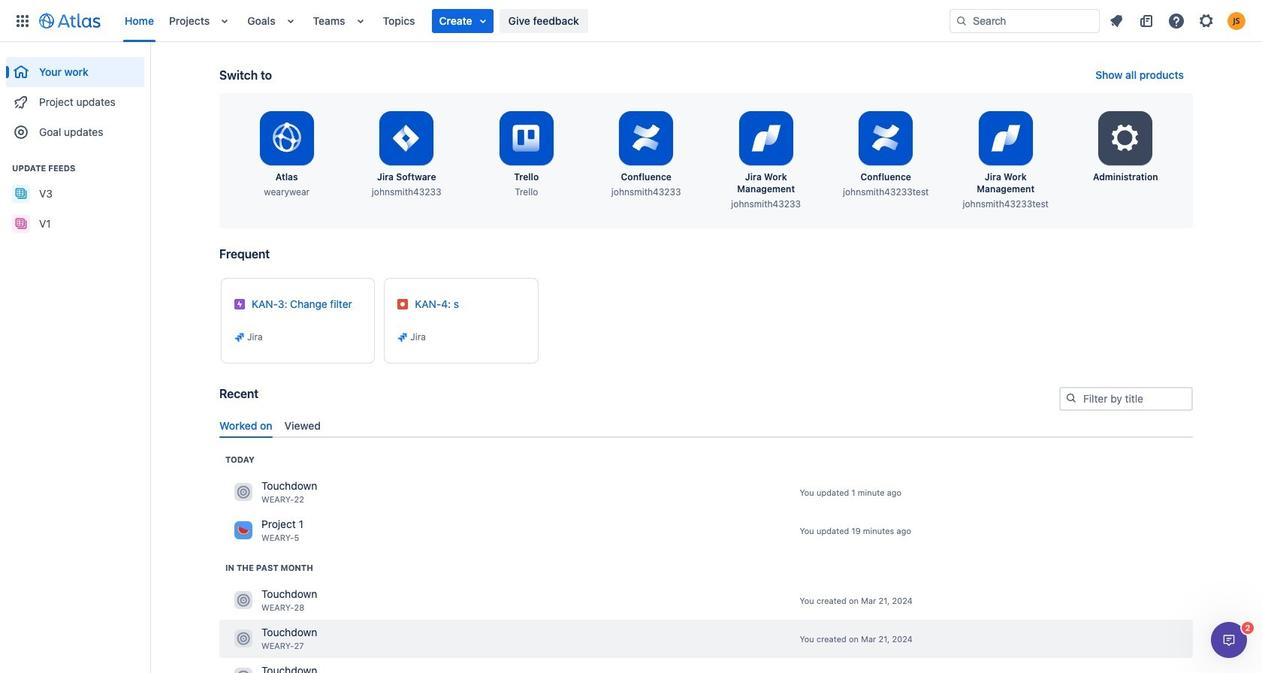 Task type: vqa. For each thing, say whether or not it's contained in the screenshot.
option
no



Task type: describe. For each thing, give the bounding box(es) containing it.
1 group from the top
[[6, 42, 144, 152]]

0 horizontal spatial settings image
[[1108, 120, 1144, 156]]

jira image
[[397, 331, 409, 343]]

1 horizontal spatial list
[[1103, 9, 1253, 33]]

notifications image
[[1108, 12, 1126, 30]]

3 townsquare image from the top
[[234, 668, 253, 673]]

2 group from the top
[[6, 147, 144, 243]]

1 horizontal spatial settings image
[[1198, 12, 1216, 30]]

1 vertical spatial heading
[[225, 454, 255, 466]]

Search field
[[950, 9, 1100, 33]]

1 townsquare image from the top
[[234, 592, 253, 610]]

Filter by title field
[[1061, 389, 1192, 410]]

search image
[[1066, 392, 1078, 404]]

switch to... image
[[14, 12, 32, 30]]

search image
[[956, 15, 968, 27]]



Task type: locate. For each thing, give the bounding box(es) containing it.
townsquare image
[[234, 592, 253, 610], [234, 630, 253, 648], [234, 668, 253, 673]]

help image
[[1168, 12, 1186, 30]]

0 vertical spatial townsquare image
[[234, 592, 253, 610]]

0 horizontal spatial list
[[117, 0, 950, 42]]

1 vertical spatial townsquare image
[[234, 630, 253, 648]]

jira image
[[234, 331, 246, 343], [234, 331, 246, 343], [397, 331, 409, 343]]

1 townsquare image from the top
[[234, 483, 253, 502]]

0 vertical spatial heading
[[6, 162, 144, 174]]

dialog
[[1211, 622, 1247, 658]]

townsquare image
[[234, 483, 253, 502], [234, 522, 253, 540]]

2 townsquare image from the top
[[234, 630, 253, 648]]

list item inside 'top' element
[[432, 9, 493, 33]]

1 vertical spatial townsquare image
[[234, 522, 253, 540]]

0 vertical spatial settings image
[[1198, 12, 1216, 30]]

list item
[[432, 9, 493, 33]]

settings image
[[1198, 12, 1216, 30], [1108, 120, 1144, 156]]

top element
[[9, 0, 950, 42]]

tab list
[[213, 413, 1199, 438]]

0 vertical spatial townsquare image
[[234, 483, 253, 502]]

list
[[117, 0, 950, 42], [1103, 9, 1253, 33]]

banner
[[0, 0, 1263, 42]]

group
[[6, 42, 144, 152], [6, 147, 144, 243]]

2 vertical spatial heading
[[225, 562, 313, 574]]

2 townsquare image from the top
[[234, 522, 253, 540]]

account image
[[1228, 12, 1246, 30]]

1 vertical spatial settings image
[[1108, 120, 1144, 156]]

heading
[[6, 162, 144, 174], [225, 454, 255, 466], [225, 562, 313, 574]]

None search field
[[950, 9, 1100, 33]]

2 vertical spatial townsquare image
[[234, 668, 253, 673]]



